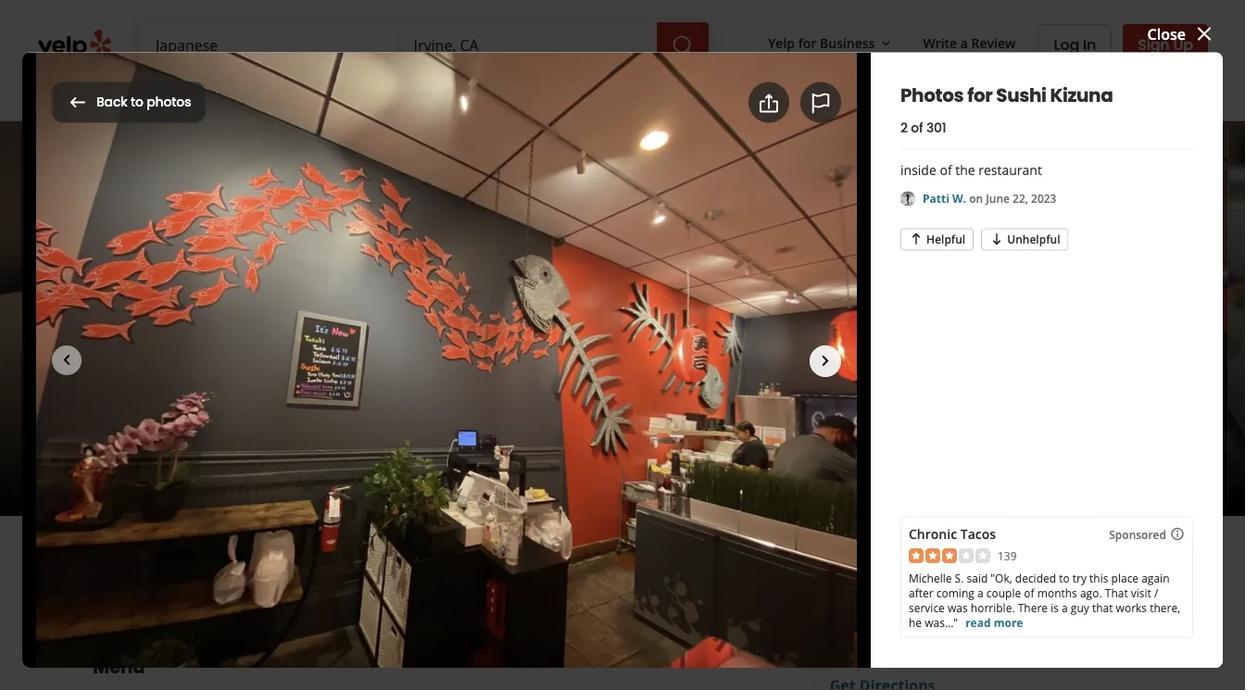 Task type: describe. For each thing, give the bounding box(es) containing it.
home services
[[284, 82, 373, 100]]

yelp
[[768, 34, 795, 52]]

write a review
[[137, 563, 240, 584]]

updated
[[486, 457, 546, 477]]

read
[[966, 615, 991, 630]]

months
[[1038, 585, 1077, 600]]

more
[[565, 82, 597, 100]]

home services link
[[269, 67, 414, 120]]

was
[[948, 600, 968, 615]]

edit button
[[465, 425, 502, 448]]

back to photos
[[96, 93, 191, 111]]

photos inside button
[[147, 93, 191, 111]]

"ok, decided to try this place again after coming a couple of months ago. that visit / service was horrible. there is a guy that works there, he was…"
[[909, 570, 1181, 630]]

24 phone v2 image
[[1115, 622, 1137, 644]]

to inside "ok, decided to try this place again after coming a couple of months ago. that visit / service was horrible. there is a guy that works there, he was…"
[[1059, 570, 1070, 586]]

photos for (301)
[[52, 84, 141, 121]]

michelle s. said
[[909, 570, 988, 586]]

japanese
[[320, 424, 386, 444]]

food
[[153, 154, 188, 173]]

next photo image
[[814, 350, 837, 372]]

w.
[[952, 191, 966, 206]]

share button
[[408, 553, 511, 594]]

services for home services
[[324, 82, 373, 100]]

sushi down review
[[996, 82, 1047, 108]]

of inside "ok, decided to try this place again after coming a couple of months ago. that visit / service was horrible. there is a guy that works there, he was…"
[[1024, 585, 1035, 600]]

(247
[[292, 383, 322, 403]]

for for all (301)
[[147, 84, 182, 121]]

for inside 'button'
[[798, 34, 817, 52]]

1 - from the left
[[208, 457, 213, 477]]

restaurant
[[979, 161, 1042, 179]]

tacos
[[961, 525, 996, 543]]

sushikizuna.weebly.com link
[[830, 570, 1010, 590]]

michelle
[[909, 570, 952, 586]]

139
[[998, 548, 1017, 563]]

sushi bars , japanese , seafood
[[235, 424, 454, 444]]

24 add photo v2 image
[[749, 91, 772, 114]]

24 chevron down v2 image for home services
[[377, 80, 399, 102]]

1 horizontal spatial photos
[[813, 92, 864, 113]]

sushikizuna.weebly.com
[[830, 570, 1010, 590]]

unhelpful button
[[981, 228, 1069, 251]]

16 helpful v2 image
[[909, 231, 924, 246]]

seafood
[[394, 424, 454, 444]]

301
[[927, 119, 947, 137]]

month
[[562, 457, 610, 477]]

2:00
[[217, 457, 246, 477]]

1 horizontal spatial 16 info v2 image
[[1170, 527, 1185, 542]]

all
[[67, 154, 85, 173]]

sushi up open 11:45 am - 2:00 pm, 4:30 pm - 9:00 pm
[[235, 424, 275, 444]]

photo of sushi kizuna - aliso viejo, ca, us. unagi image
[[0, 121, 702, 516]]

1
[[550, 457, 558, 477]]

chronic
[[909, 525, 957, 543]]

24 chevron down v2 image for more
[[601, 80, 623, 102]]

service
[[909, 600, 945, 615]]

2023
[[1031, 191, 1057, 206]]

22,
[[1013, 191, 1028, 206]]

24 external link v2 image
[[1115, 569, 1137, 591]]

review
[[192, 563, 240, 584]]

add photos
[[779, 92, 864, 113]]

review
[[972, 34, 1016, 52]]

outside
[[551, 154, 607, 173]]

see hours link
[[651, 457, 720, 479]]

(247 reviews) link
[[292, 383, 385, 403]]

s.
[[955, 570, 964, 586]]

1 pm from the left
[[314, 457, 337, 477]]

services for auto services
[[461, 82, 510, 100]]

there,
[[1150, 600, 1181, 615]]

add for add photo
[[308, 563, 338, 584]]

$$
[[194, 424, 211, 444]]

japanese link
[[320, 424, 386, 444]]

business categories element
[[141, 67, 1208, 120]]

home
[[284, 82, 320, 100]]

24 flag v2 image
[[810, 92, 832, 115]]

claimed
[[111, 424, 170, 444]]

to inside button
[[131, 93, 143, 111]]

8882
[[899, 623, 933, 643]]

24 star v2 image
[[107, 562, 130, 585]]

reviews)
[[326, 383, 385, 403]]

auto services
[[429, 82, 510, 100]]

inside (16)
[[257, 154, 330, 173]]

restaurants link
[[141, 67, 269, 120]]

sushi bars link
[[235, 424, 312, 444]]

(10)
[[404, 154, 431, 173]]

yelp for business
[[768, 34, 875, 52]]

16 info v2 image inside info alert
[[416, 459, 431, 474]]

again
[[1142, 570, 1170, 586]]

(5)
[[611, 154, 629, 173]]

(301)
[[89, 154, 123, 173]]

open
[[93, 457, 132, 477]]

helpful button
[[901, 228, 974, 251]]

visit
[[1131, 585, 1152, 600]]

(6)
[[503, 154, 521, 173]]

food (247)
[[153, 154, 227, 173]]

on
[[969, 191, 983, 206]]

more
[[994, 615, 1023, 630]]

close button
[[1148, 22, 1216, 45]]

the
[[956, 161, 975, 179]]

inside
[[901, 161, 937, 179]]

said
[[967, 570, 988, 586]]

24 chevron down v2 image
[[232, 80, 254, 102]]

guy
[[1071, 600, 1089, 615]]

24 arrow left v2 image
[[67, 91, 89, 114]]



Task type: locate. For each thing, give the bounding box(es) containing it.
0 horizontal spatial ,
[[312, 424, 316, 444]]

24 share v2 image
[[423, 562, 446, 585]]

716-
[[869, 623, 899, 643]]

1 horizontal spatial write
[[923, 34, 957, 52]]

menu inside tab list
[[359, 154, 401, 173]]

previous photo image
[[56, 349, 78, 371]]

more link
[[550, 67, 638, 120]]

write
[[923, 34, 957, 52], [137, 563, 175, 584]]

Search photos text field
[[890, 84, 1193, 121]]

of right 2
[[911, 119, 923, 137]]

24 share v2 image
[[758, 92, 780, 115]]

photos up "301"
[[901, 82, 964, 108]]

all (301)
[[67, 154, 123, 173]]

for for inside of the restaurant
[[967, 82, 993, 108]]

to left try
[[1059, 570, 1070, 586]]

4.7 (247 reviews)
[[267, 383, 385, 403]]

patti
[[923, 191, 950, 206]]

pm,
[[250, 457, 277, 477]]

- right am
[[208, 457, 213, 477]]

to
[[131, 93, 143, 111], [1059, 570, 1070, 586]]

0 horizontal spatial services
[[324, 82, 373, 100]]

of left the
[[940, 161, 952, 179]]

0 horizontal spatial 24 chevron down v2 image
[[377, 80, 399, 102]]

of right "couple"
[[1024, 585, 1035, 600]]

add photo
[[308, 563, 384, 584]]

1 horizontal spatial services
[[461, 82, 510, 100]]

sponsored
[[1109, 527, 1167, 542]]

24 chevron down v2 image
[[377, 80, 399, 102], [513, 80, 536, 102], [601, 80, 623, 102]]

24 chevron down v2 image for auto services
[[513, 80, 536, 102]]

0 vertical spatial 16 info v2 image
[[416, 459, 431, 474]]

services
[[324, 82, 373, 100], [461, 82, 510, 100]]

None search field
[[141, 22, 713, 67]]

2 vertical spatial of
[[1024, 585, 1035, 600]]

2 of 301
[[901, 119, 947, 137]]

1 horizontal spatial to
[[1059, 570, 1070, 586]]

16 info v2 image right sponsored
[[1170, 527, 1185, 542]]

works
[[1116, 600, 1147, 615]]

1 vertical spatial 16 info v2 image
[[1170, 527, 1185, 542]]

/
[[1154, 585, 1159, 600]]

2 services from the left
[[461, 82, 510, 100]]

add left 24 flag v2 icon at top right
[[779, 92, 809, 113]]

0 horizontal spatial photos for sushi kizuna
[[52, 84, 353, 121]]

drink (6)
[[460, 154, 521, 173]]

june
[[986, 191, 1010, 206]]

ago.
[[1080, 585, 1102, 600]]

yelp for business button
[[761, 26, 901, 59]]

24 chevron down v2 image inside auto services link
[[513, 80, 536, 102]]

inside
[[257, 154, 300, 173]]

24 close v2 image
[[1193, 23, 1216, 45]]

pm
[[314, 457, 337, 477], [382, 457, 405, 477]]

for
[[798, 34, 817, 52], [967, 82, 993, 108], [147, 84, 182, 121]]

kizuna
[[1050, 82, 1113, 108], [264, 84, 353, 121], [225, 314, 379, 376]]

0 horizontal spatial to
[[131, 93, 143, 111]]

photo of sushi kizuna - aliso viejo, ca, us. inside of the restaurant image
[[702, 121, 1228, 516]]

in
[[1083, 34, 1096, 55]]

2 horizontal spatial 24 chevron down v2 image
[[601, 80, 623, 102]]

11:45
[[139, 457, 177, 477]]

photo of sushi kizuna - aliso viejo, ca, us. image
[[1228, 121, 1245, 516]]

restaurants
[[156, 82, 228, 100]]

0 vertical spatial menu
[[359, 154, 401, 173]]

save
[[564, 563, 600, 584]]

business
[[820, 34, 875, 52]]

sign
[[1138, 34, 1170, 55]]

1 horizontal spatial -
[[341, 457, 345, 477]]

write for write a review
[[137, 563, 175, 584]]

2 , from the left
[[386, 424, 390, 444]]

1 , from the left
[[312, 424, 316, 444]]

write a review link
[[916, 26, 1023, 59]]

,
[[312, 424, 316, 444], [386, 424, 390, 444]]

write for write a review
[[923, 34, 957, 52]]

0 vertical spatial of
[[911, 119, 923, 137]]

after
[[909, 585, 934, 600]]

pm right 9:00
[[382, 457, 405, 477]]

1 vertical spatial write
[[137, 563, 175, 584]]

services right auto
[[461, 82, 510, 100]]

- left 9:00
[[341, 457, 345, 477]]

edit
[[473, 428, 494, 443]]

2 horizontal spatial for
[[967, 82, 993, 108]]

1 horizontal spatial of
[[940, 161, 952, 179]]

pm right 4:30
[[314, 457, 337, 477]]

2 - from the left
[[341, 457, 345, 477]]

0 horizontal spatial 16 info v2 image
[[416, 459, 431, 474]]

unhelpful
[[1007, 231, 1060, 246]]

add inside the add photos link
[[779, 92, 809, 113]]

services right home
[[324, 82, 373, 100]]

tab list containing all (301)
[[52, 153, 644, 190]]

"ok,
[[991, 570, 1012, 586]]

3 star rating image
[[909, 548, 991, 563]]

for down write a review
[[967, 82, 993, 108]]

log
[[1054, 34, 1080, 55]]

photos
[[901, 82, 964, 108], [52, 84, 141, 121]]

2 24 chevron down v2 image from the left
[[513, 80, 536, 102]]

0 horizontal spatial add
[[308, 563, 338, 584]]

write a review link
[[93, 553, 255, 594]]

, left japanese
[[312, 424, 316, 444]]

1 vertical spatial menu
[[93, 654, 145, 680]]

helpful
[[927, 231, 966, 246]]

kizuna up (16)
[[264, 84, 353, 121]]

photos for of
[[901, 82, 964, 108]]

for right yelp
[[798, 34, 817, 52]]

patti w. on june 22, 2023
[[923, 191, 1057, 206]]

1 horizontal spatial add
[[779, 92, 809, 113]]

auto
[[429, 82, 457, 100]]

2 horizontal spatial of
[[1024, 585, 1035, 600]]

of for 2
[[911, 119, 923, 137]]

auto services link
[[414, 67, 550, 120]]

search image
[[672, 34, 694, 57]]

3 24 chevron down v2 image from the left
[[601, 80, 623, 102]]

0 horizontal spatial of
[[911, 119, 923, 137]]

16 claim filled v2 image
[[93, 427, 107, 442]]

1 horizontal spatial photos for sushi kizuna
[[901, 82, 1113, 108]]

24 chevron down v2 image inside more link
[[601, 80, 623, 102]]

(16)
[[304, 154, 330, 173]]

1 vertical spatial add
[[308, 563, 338, 584]]

open 11:45 am - 2:00 pm, 4:30 pm - 9:00 pm
[[93, 457, 405, 477]]

0 horizontal spatial photos
[[52, 84, 141, 121]]

16 info v2 image down seafood link
[[416, 459, 431, 474]]

0 vertical spatial to
[[131, 93, 143, 111]]

2
[[901, 119, 908, 137]]

1 horizontal spatial 24 chevron down v2 image
[[513, 80, 536, 102]]

save button
[[519, 553, 616, 594]]

0 vertical spatial add
[[779, 92, 809, 113]]

1 horizontal spatial ,
[[386, 424, 390, 444]]

1 24 chevron down v2 image from the left
[[377, 80, 399, 102]]

1 horizontal spatial pm
[[382, 457, 405, 477]]

4.7 star rating image
[[93, 379, 256, 408]]

he
[[909, 615, 922, 630]]

couple
[[987, 585, 1021, 600]]

16 nothelpful v2 image
[[990, 231, 1005, 246]]

photos for sushi kizuna for inside of the restaurant
[[901, 82, 1113, 108]]

photos for sushi kizuna down review
[[901, 82, 1113, 108]]

add
[[779, 92, 809, 113], [308, 563, 338, 584]]

inside of the restaurant
[[901, 161, 1042, 179]]

photos for sushi kizuna up (247)
[[52, 84, 353, 121]]

24 chevron down v2 image right auto services
[[513, 80, 536, 102]]

close
[[1148, 24, 1186, 44]]

place
[[1111, 570, 1139, 586]]

write right 24 star v2 image
[[137, 563, 175, 584]]

kizuna for inside of the restaurant
[[1050, 82, 1113, 108]]

0 horizontal spatial pm
[[314, 457, 337, 477]]

menu (10)
[[359, 154, 431, 173]]

kizuna up the (247 on the bottom left of page
[[225, 314, 379, 376]]

back
[[96, 93, 128, 111]]

1 services from the left
[[324, 82, 373, 100]]

write left review
[[923, 34, 957, 52]]

that
[[1105, 585, 1128, 600]]

photo
[[341, 563, 384, 584]]

to right back
[[131, 93, 143, 111]]

kizuna for all (301)
[[264, 84, 353, 121]]

16 chevron down v2 image
[[879, 36, 894, 51]]

16 info v2 image
[[416, 459, 431, 474], [1170, 527, 1185, 542]]

24 save outline v2 image
[[534, 562, 557, 585]]

sushi up 4.7 star rating image
[[93, 314, 216, 376]]

24 camera v2 image
[[278, 562, 300, 585]]

0 horizontal spatial -
[[208, 457, 213, 477]]

1 horizontal spatial photos
[[901, 82, 964, 108]]

bars
[[279, 424, 312, 444]]

1 vertical spatial of
[[940, 161, 952, 179]]

24 chevron down v2 image right more
[[601, 80, 623, 102]]

menu for menu
[[93, 654, 145, 680]]

a
[[961, 34, 968, 52], [179, 563, 189, 584], [977, 585, 984, 600], [1062, 600, 1068, 615]]

sushi kizuna
[[93, 314, 379, 376]]

seafood link
[[394, 424, 454, 444]]

1 vertical spatial to
[[1059, 570, 1070, 586]]

see
[[659, 460, 678, 475]]

0 horizontal spatial photos
[[147, 93, 191, 111]]

24 chevron down v2 image inside home services link
[[377, 80, 399, 102]]

read more link
[[966, 615, 1023, 630]]

, left seafood
[[386, 424, 390, 444]]

(949)
[[830, 623, 865, 643]]

horrible.
[[971, 600, 1015, 615]]

photos right back
[[147, 93, 191, 111]]

sushi up (247)
[[188, 84, 259, 121]]

add inside add photo link
[[308, 563, 338, 584]]

photos up all (301)
[[52, 84, 141, 121]]

1 horizontal spatial for
[[798, 34, 817, 52]]

is
[[1051, 600, 1059, 615]]

of for inside
[[940, 161, 952, 179]]

info alert
[[416, 456, 640, 478]]

0 horizontal spatial write
[[137, 563, 175, 584]]

there
[[1018, 600, 1048, 615]]

drink
[[460, 154, 500, 173]]

tab list
[[52, 153, 644, 190]]

kizuna down the log in
[[1050, 82, 1113, 108]]

2 pm from the left
[[382, 457, 405, 477]]

24 chevron down v2 image left auto
[[377, 80, 399, 102]]

add right the "24 camera v2" icon
[[308, 563, 338, 584]]

photos for sushi kizuna for all (301)
[[52, 84, 353, 121]]

photos for sushi kizuna
[[901, 82, 1113, 108], [52, 84, 353, 121]]

1 horizontal spatial menu
[[359, 154, 401, 173]]

0 horizontal spatial menu
[[93, 654, 145, 680]]

0 horizontal spatial for
[[147, 84, 182, 121]]

0 vertical spatial write
[[923, 34, 957, 52]]

add for add photos
[[779, 92, 809, 113]]

menu for menu (10)
[[359, 154, 401, 173]]

for right back
[[147, 84, 182, 121]]

photos down yelp for business 'button'
[[813, 92, 864, 113]]

see hours
[[659, 460, 712, 475]]



Task type: vqa. For each thing, say whether or not it's contained in the screenshot.
-
yes



